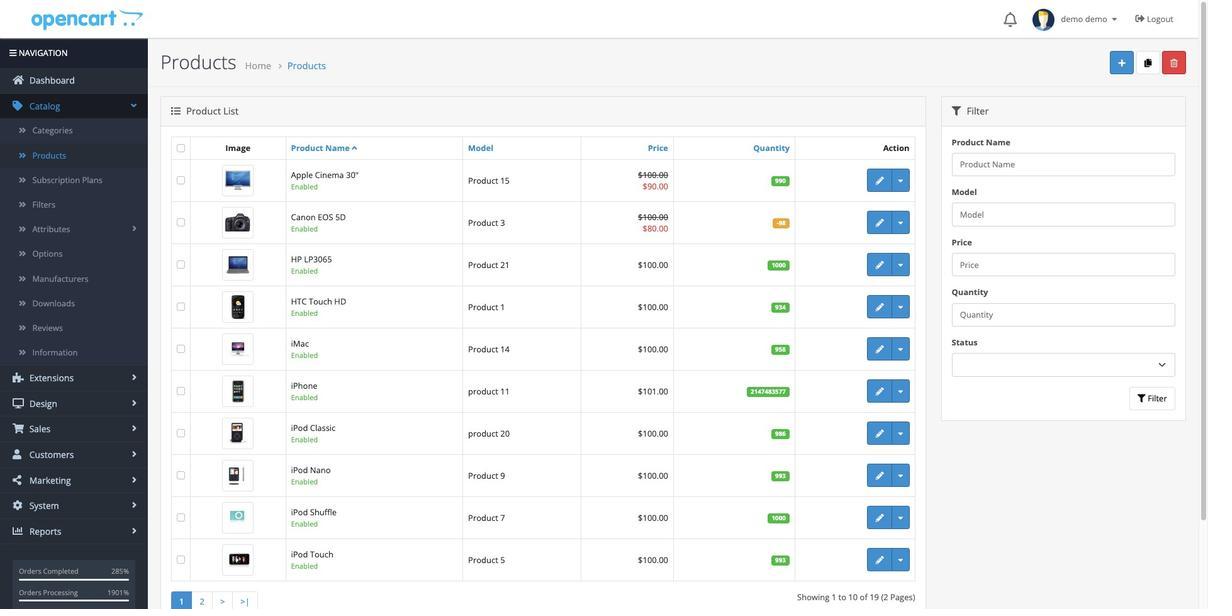 Task type: vqa. For each thing, say whether or not it's contained in the screenshot.
Pages) in the bottom of the page
yes



Task type: describe. For each thing, give the bounding box(es) containing it.
filter for filter image at the right top of page
[[964, 105, 989, 117]]

ipod nano image
[[222, 460, 254, 491]]

extensions link
[[0, 366, 148, 391]]

$100.00 $80.00
[[638, 211, 668, 234]]

0 vertical spatial quantity
[[753, 142, 790, 154]]

canon
[[291, 211, 316, 223]]

pages)
[[890, 591, 915, 603]]

iphone enabled
[[291, 380, 318, 402]]

filter image
[[952, 107, 961, 116]]

0 vertical spatial products link
[[287, 59, 326, 72]]

enabled inside the ipod nano enabled
[[291, 477, 318, 486]]

imac
[[291, 338, 309, 349]]

$100.00 for product 7
[[638, 512, 668, 523]]

1 horizontal spatial name
[[986, 136, 1011, 148]]

logout link
[[1126, 0, 1186, 38]]

eos
[[318, 211, 333, 223]]

1 horizontal spatial quantity
[[952, 287, 988, 298]]

customers
[[27, 449, 74, 461]]

enabled inside hp lp3065 enabled
[[291, 266, 318, 275]]

5d
[[335, 211, 346, 223]]

options
[[32, 248, 63, 259]]

imac enabled
[[291, 338, 318, 360]]

> link
[[212, 591, 233, 609]]

ipod shuffle image
[[222, 502, 254, 533]]

apple cinema 30" enabled
[[291, 169, 359, 191]]

ipod for ipod touch
[[291, 548, 308, 560]]

caret down image for product 3
[[898, 219, 903, 227]]

system link
[[0, 493, 148, 518]]

iphone image
[[222, 376, 254, 407]]

285%
[[111, 567, 129, 576]]

caret down image for product 1
[[898, 303, 903, 311]]

0 horizontal spatial product name
[[291, 142, 350, 153]]

dashboard
[[27, 74, 75, 86]]

product for apple cinema 30"
[[468, 175, 498, 186]]

catalog link
[[0, 94, 148, 119]]

caret down image for product 7
[[898, 514, 903, 522]]

product 14
[[468, 343, 510, 355]]

system
[[27, 500, 59, 512]]

filter button
[[1129, 387, 1175, 410]]

information link
[[0, 340, 148, 365]]

934
[[775, 303, 786, 312]]

product for canon eos 5d
[[468, 217, 498, 228]]

showing 1 to 10 of 19 (2 pages)
[[797, 591, 915, 603]]

enabled inside ipod classic enabled
[[291, 435, 318, 444]]

image
[[225, 142, 251, 154]]

filter image
[[1138, 395, 1146, 403]]

hd
[[334, 295, 346, 307]]

product name link
[[291, 142, 357, 153]]

price link
[[648, 142, 668, 154]]

subscription plans
[[32, 174, 103, 185]]

list
[[223, 105, 238, 117]]

-
[[777, 219, 779, 227]]

product for product 20
[[468, 428, 498, 439]]

orders completed
[[19, 567, 79, 576]]

(2
[[881, 591, 888, 603]]

1 $100.00 from the top
[[638, 169, 668, 180]]

ipod touch enabled
[[291, 548, 333, 571]]

demo demo image
[[1033, 9, 1055, 31]]

product 21
[[468, 259, 510, 270]]

processing
[[43, 588, 78, 597]]

add new image
[[1119, 59, 1126, 67]]

Quantity text field
[[952, 303, 1175, 327]]

enabled inside apple cinema 30" enabled
[[291, 182, 318, 191]]

product 11
[[468, 386, 510, 397]]

2 demo from the left
[[1085, 13, 1107, 25]]

cog image
[[13, 500, 24, 510]]

1 for product
[[500, 301, 505, 313]]

enabled inside canon eos 5d enabled
[[291, 224, 318, 233]]

edit image for product 21
[[876, 261, 884, 269]]

design link
[[0, 391, 148, 416]]

apple
[[291, 169, 313, 180]]

htc touch hd enabled
[[291, 295, 346, 318]]

design
[[27, 398, 57, 410]]

cinema
[[315, 169, 344, 180]]

product for product 11
[[468, 386, 498, 397]]

share alt image
[[13, 475, 24, 485]]

product 15
[[468, 175, 510, 186]]

reports
[[27, 525, 61, 537]]

ipod for ipod nano
[[291, 464, 308, 475]]

sales link
[[0, 417, 148, 442]]

manufacturers
[[32, 273, 89, 284]]

catalog
[[27, 100, 60, 112]]

5
[[500, 554, 505, 566]]

desktop image
[[13, 398, 24, 408]]

attributes
[[32, 223, 70, 235]]

1 horizontal spatial price
[[952, 236, 972, 248]]

edit image for product 7
[[876, 514, 884, 522]]

enabled inside "ipod shuffle enabled"
[[291, 519, 318, 528]]

bars image
[[9, 49, 17, 57]]

ipod classic enabled
[[291, 422, 336, 444]]

nano
[[310, 464, 331, 475]]

caret down image for product 15
[[898, 177, 903, 185]]

categories link
[[0, 119, 148, 143]]

manufacturers link
[[0, 266, 148, 291]]

lp3065
[[304, 253, 332, 265]]

canon eos 5d enabled
[[291, 211, 346, 233]]

1901%
[[107, 588, 129, 597]]

filters
[[32, 199, 55, 210]]

990
[[775, 177, 786, 185]]

1 for showing
[[832, 591, 836, 603]]

$100.00 for product 20
[[638, 428, 668, 439]]

completed
[[43, 567, 79, 576]]

product list
[[184, 105, 238, 117]]

ipod for ipod classic
[[291, 422, 308, 433]]

sign out alt image
[[1136, 14, 1145, 23]]

edit image for product 20
[[876, 430, 884, 438]]

product 5
[[468, 554, 505, 566]]

2
[[200, 596, 204, 607]]

product for imac
[[468, 343, 498, 355]]

categories
[[32, 125, 73, 136]]

product for htc touch hd
[[468, 301, 498, 313]]

product left list
[[186, 105, 221, 117]]

product up apple
[[291, 142, 323, 153]]

edit image for product 5
[[876, 556, 884, 564]]

-98
[[777, 219, 786, 227]]

caret down image for product 20
[[898, 430, 903, 438]]

2 link
[[192, 591, 213, 609]]

attributes link
[[0, 217, 148, 242]]

19
[[870, 591, 879, 603]]

Model text field
[[952, 203, 1175, 226]]

product for ipod shuffle
[[468, 512, 498, 523]]

1000 for product 7
[[772, 514, 786, 522]]

reviews
[[32, 322, 63, 333]]

edit image for product 3
[[876, 219, 884, 227]]

hp lp3065 image
[[222, 249, 254, 281]]

0 horizontal spatial name
[[325, 142, 350, 153]]

30"
[[346, 169, 359, 180]]



Task type: locate. For each thing, give the bounding box(es) containing it.
2147483577
[[751, 388, 786, 396]]

1
[[500, 301, 505, 313], [832, 591, 836, 603], [179, 596, 184, 607]]

0 horizontal spatial 1
[[179, 596, 184, 607]]

6 $100.00 from the top
[[638, 428, 668, 439]]

touch left hd
[[309, 295, 332, 307]]

product down product 21 at the top left of the page
[[468, 301, 498, 313]]

products for products link to the bottom
[[32, 149, 66, 161]]

product name up cinema
[[291, 142, 350, 153]]

enabled down canon
[[291, 224, 318, 233]]

product for ipod touch
[[468, 554, 498, 566]]

showing
[[797, 591, 830, 603]]

demo demo
[[1055, 13, 1110, 25]]

ipod touch image
[[222, 544, 254, 576]]

to
[[839, 591, 846, 603]]

1 vertical spatial 1000
[[772, 514, 786, 522]]

993 for product 9
[[775, 472, 786, 480]]

product left 11 at the bottom
[[468, 386, 498, 397]]

quantity up 990
[[753, 142, 790, 154]]

1 caret down image from the top
[[898, 261, 903, 269]]

>
[[220, 596, 225, 607]]

hp lp3065 enabled
[[291, 253, 332, 275]]

edit image for product 14
[[876, 345, 884, 353]]

model link
[[468, 142, 493, 154]]

7 caret down image from the top
[[898, 556, 903, 564]]

ipod inside "ipod shuffle enabled"
[[291, 506, 308, 518]]

list image
[[171, 107, 181, 116]]

1 horizontal spatial filter
[[1146, 393, 1167, 404]]

$90.00
[[643, 180, 668, 192]]

ipod left nano
[[291, 464, 308, 475]]

1 vertical spatial model
[[952, 186, 977, 198]]

products link right home link
[[287, 59, 326, 72]]

3 enabled from the top
[[291, 266, 318, 275]]

iphone
[[291, 380, 318, 391]]

ipod
[[291, 422, 308, 433], [291, 464, 308, 475], [291, 506, 308, 518], [291, 548, 308, 560]]

$100.00 for product 14
[[638, 343, 668, 355]]

1 left 2
[[179, 596, 184, 607]]

enabled inside ipod touch enabled
[[291, 561, 318, 571]]

customers link
[[0, 442, 148, 467]]

1 993 from the top
[[775, 472, 786, 480]]

filter inside 'button'
[[1146, 393, 1167, 404]]

product name
[[952, 136, 1011, 148], [291, 142, 350, 153]]

puzzle piece image
[[13, 373, 24, 383]]

htc touch hd image
[[222, 291, 254, 323]]

1 horizontal spatial 1
[[500, 301, 505, 313]]

1 vertical spatial price
[[952, 236, 972, 248]]

ipod shuffle enabled
[[291, 506, 337, 528]]

>| link
[[232, 591, 258, 609]]

ipod classic image
[[222, 418, 254, 449]]

7 enabled from the top
[[291, 435, 318, 444]]

None checkbox
[[177, 345, 185, 353], [177, 429, 185, 438], [177, 514, 185, 522], [177, 345, 185, 353], [177, 429, 185, 438], [177, 514, 185, 522]]

0 horizontal spatial products link
[[0, 143, 148, 168]]

edit image for product 9
[[876, 472, 884, 480]]

marketing link
[[0, 468, 148, 493]]

1 vertical spatial products link
[[0, 143, 148, 168]]

1 horizontal spatial products link
[[287, 59, 326, 72]]

4 caret down image from the top
[[898, 430, 903, 438]]

touch
[[309, 295, 332, 307], [310, 548, 333, 560]]

enabled down hp
[[291, 266, 318, 275]]

9 enabled from the top
[[291, 519, 318, 528]]

2 ipod from the top
[[291, 464, 308, 475]]

1 product from the top
[[468, 386, 498, 397]]

name
[[986, 136, 1011, 148], [325, 142, 350, 153]]

tag image
[[13, 101, 24, 111]]

hp
[[291, 253, 302, 265]]

4 enabled from the top
[[291, 308, 318, 318]]

products for the top products link
[[287, 59, 326, 72]]

bell image
[[1004, 12, 1017, 27]]

1 1000 from the top
[[772, 261, 786, 269]]

enabled down imac
[[291, 350, 318, 360]]

$100.00 for product 5
[[638, 554, 668, 566]]

ipod inside ipod touch enabled
[[291, 548, 308, 560]]

htc
[[291, 295, 307, 307]]

0 vertical spatial orders
[[19, 567, 41, 576]]

product for ipod nano
[[468, 470, 498, 481]]

chart bar image
[[13, 526, 24, 536]]

9 $100.00 from the top
[[638, 554, 668, 566]]

product 20
[[468, 428, 510, 439]]

1 vertical spatial edit image
[[876, 430, 884, 438]]

products down categories
[[32, 149, 66, 161]]

20
[[500, 428, 510, 439]]

product left 14
[[468, 343, 498, 355]]

$100.00 for product 21
[[638, 259, 668, 270]]

delete image
[[1171, 59, 1178, 67]]

caret down image
[[898, 261, 903, 269], [898, 303, 903, 311], [898, 345, 903, 353], [898, 430, 903, 438], [898, 472, 903, 480], [898, 514, 903, 522], [898, 556, 903, 564]]

958
[[775, 346, 786, 354]]

copy image
[[1145, 59, 1152, 67]]

2 enabled from the top
[[291, 224, 318, 233]]

edit image
[[876, 219, 884, 227], [876, 430, 884, 438], [876, 514, 884, 522]]

product
[[186, 105, 221, 117], [952, 136, 984, 148], [291, 142, 323, 153], [468, 175, 498, 186], [468, 217, 498, 228], [468, 259, 498, 270], [468, 301, 498, 313], [468, 343, 498, 355], [468, 470, 498, 481], [468, 512, 498, 523], [468, 554, 498, 566]]

15
[[500, 175, 510, 186]]

downloads
[[32, 297, 75, 309]]

touch inside htc touch hd enabled
[[309, 295, 332, 307]]

enabled down iphone
[[291, 393, 318, 402]]

0 vertical spatial model
[[468, 142, 493, 154]]

4 ipod from the top
[[291, 548, 308, 560]]

product left 21
[[468, 259, 498, 270]]

2 $100.00 from the top
[[638, 211, 668, 223]]

$100.00 for product 9
[[638, 470, 668, 481]]

2 horizontal spatial products
[[287, 59, 326, 72]]

product name down filter image at the right top of page
[[952, 136, 1011, 148]]

enabled down nano
[[291, 477, 318, 486]]

$100.00 for product 1
[[638, 301, 668, 313]]

filter for filter icon
[[1146, 393, 1167, 404]]

3 edit image from the top
[[876, 303, 884, 311]]

5 $100.00 from the top
[[638, 343, 668, 355]]

ipod inside the ipod nano enabled
[[291, 464, 308, 475]]

1 horizontal spatial products
[[160, 49, 236, 75]]

subscription plans link
[[0, 168, 148, 193]]

1 horizontal spatial demo
[[1085, 13, 1107, 25]]

21
[[500, 259, 510, 270]]

2 product from the top
[[468, 428, 498, 439]]

1 enabled from the top
[[291, 182, 318, 191]]

6 enabled from the top
[[291, 393, 318, 402]]

extensions
[[27, 372, 74, 384]]

4 $100.00 from the top
[[638, 301, 668, 313]]

ipod inside ipod classic enabled
[[291, 422, 308, 433]]

orders processing
[[19, 588, 78, 597]]

0 vertical spatial filter
[[964, 105, 989, 117]]

11
[[500, 386, 510, 397]]

0 vertical spatial product
[[468, 386, 498, 397]]

action
[[883, 142, 910, 154]]

3 $100.00 from the top
[[638, 259, 668, 270]]

0 horizontal spatial price
[[648, 142, 668, 154]]

3
[[500, 217, 505, 228]]

product left 15
[[468, 175, 498, 186]]

4 edit image from the top
[[876, 345, 884, 353]]

2 993 from the top
[[775, 556, 786, 565]]

enabled down classic
[[291, 435, 318, 444]]

information
[[32, 347, 78, 358]]

1 orders from the top
[[19, 567, 41, 576]]

quantity up "status"
[[952, 287, 988, 298]]

5 edit image from the top
[[876, 387, 884, 396]]

None checkbox
[[177, 144, 185, 152], [177, 176, 185, 185], [177, 219, 185, 227], [177, 261, 185, 269], [177, 303, 185, 311], [177, 387, 185, 395], [177, 471, 185, 480], [177, 556, 185, 564], [177, 144, 185, 152], [177, 176, 185, 185], [177, 219, 185, 227], [177, 261, 185, 269], [177, 303, 185, 311], [177, 387, 185, 395], [177, 471, 185, 480], [177, 556, 185, 564]]

user image
[[13, 449, 24, 459]]

caret down image for product 5
[[898, 556, 903, 564]]

sales
[[27, 423, 50, 435]]

1 vertical spatial 993
[[775, 556, 786, 565]]

ipod left classic
[[291, 422, 308, 433]]

products link up subscription plans
[[0, 143, 148, 168]]

product down filter image at the right top of page
[[952, 136, 984, 148]]

1 vertical spatial filter
[[1146, 393, 1167, 404]]

imac image
[[222, 333, 254, 365]]

0 horizontal spatial products
[[32, 149, 66, 161]]

product left 3 on the top
[[468, 217, 498, 228]]

enabled inside htc touch hd enabled
[[291, 308, 318, 318]]

opencart image
[[30, 7, 143, 31]]

product 1
[[468, 301, 505, 313]]

1000 for product 21
[[772, 261, 786, 269]]

993 for product 5
[[775, 556, 786, 565]]

2 1000 from the top
[[772, 514, 786, 522]]

8 enabled from the top
[[291, 477, 318, 486]]

10 enabled from the top
[[291, 561, 318, 571]]

touch down "ipod shuffle enabled"
[[310, 548, 333, 560]]

7 edit image from the top
[[876, 556, 884, 564]]

caret down image for product 14
[[898, 345, 903, 353]]

touch for hd
[[309, 295, 332, 307]]

reports link
[[0, 519, 148, 544]]

edit image
[[876, 177, 884, 185], [876, 261, 884, 269], [876, 303, 884, 311], [876, 345, 884, 353], [876, 387, 884, 396], [876, 472, 884, 480], [876, 556, 884, 564]]

$80.00
[[643, 223, 668, 234]]

1 edit image from the top
[[876, 219, 884, 227]]

enabled down "ipod shuffle enabled"
[[291, 561, 318, 571]]

edit image for product 15
[[876, 177, 884, 185]]

demo demo link
[[1026, 0, 1126, 38]]

orders down orders completed
[[19, 588, 41, 597]]

navigation
[[17, 47, 68, 59]]

subscription
[[32, 174, 80, 185]]

993
[[775, 472, 786, 480], [775, 556, 786, 565]]

1 horizontal spatial product name
[[952, 136, 1011, 148]]

model
[[468, 142, 493, 154], [952, 186, 977, 198]]

ipod nano enabled
[[291, 464, 331, 486]]

5 enabled from the top
[[291, 350, 318, 360]]

2 horizontal spatial 1
[[832, 591, 836, 603]]

shuffle
[[310, 506, 337, 518]]

filter
[[964, 105, 989, 117], [1146, 393, 1167, 404]]

6 edit image from the top
[[876, 472, 884, 480]]

2 orders from the top
[[19, 588, 41, 597]]

1 ipod from the top
[[291, 422, 308, 433]]

quantity link
[[753, 142, 790, 154]]

ipod left shuffle
[[291, 506, 308, 518]]

status
[[952, 337, 978, 348]]

product left 7
[[468, 512, 498, 523]]

home
[[245, 59, 271, 72]]

1 horizontal spatial model
[[952, 186, 977, 198]]

touch inside ipod touch enabled
[[310, 548, 333, 560]]

caret down image for product 11
[[898, 387, 903, 396]]

Price text field
[[952, 253, 1175, 276]]

quantity
[[753, 142, 790, 154], [952, 287, 988, 298]]

edit image for product 1
[[876, 303, 884, 311]]

2 vertical spatial edit image
[[876, 514, 884, 522]]

products right home link
[[287, 59, 326, 72]]

1 vertical spatial orders
[[19, 588, 41, 597]]

filters link
[[0, 193, 148, 217]]

product left 20
[[468, 428, 498, 439]]

home link
[[245, 59, 271, 72]]

2 caret down image from the top
[[898, 303, 903, 311]]

enabled down apple
[[291, 182, 318, 191]]

logout
[[1147, 13, 1174, 25]]

0 vertical spatial 993
[[775, 472, 786, 480]]

0 vertical spatial touch
[[309, 295, 332, 307]]

1 vertical spatial touch
[[310, 548, 333, 560]]

products up the product list
[[160, 49, 236, 75]]

1 down 21
[[500, 301, 505, 313]]

1 vertical spatial quantity
[[952, 287, 988, 298]]

2 edit image from the top
[[876, 430, 884, 438]]

1 demo from the left
[[1061, 13, 1083, 25]]

0 vertical spatial 1000
[[772, 261, 786, 269]]

classic
[[310, 422, 336, 433]]

0 vertical spatial price
[[648, 142, 668, 154]]

canon eos 5d image
[[222, 207, 254, 238]]

marketing
[[27, 474, 71, 486]]

98
[[779, 219, 786, 227]]

>|
[[241, 596, 250, 607]]

enabled down htc
[[291, 308, 318, 318]]

of
[[860, 591, 868, 603]]

orders
[[19, 567, 41, 576], [19, 588, 41, 597]]

$100.00 $90.00
[[638, 169, 668, 192]]

caret down image for product 9
[[898, 472, 903, 480]]

ipod for ipod shuffle
[[291, 506, 308, 518]]

1 vertical spatial product
[[468, 428, 498, 439]]

3 caret down image from the top
[[898, 345, 903, 353]]

enabled
[[291, 182, 318, 191], [291, 224, 318, 233], [291, 266, 318, 275], [291, 308, 318, 318], [291, 350, 318, 360], [291, 393, 318, 402], [291, 435, 318, 444], [291, 477, 318, 486], [291, 519, 318, 528], [291, 561, 318, 571]]

8 $100.00 from the top
[[638, 512, 668, 523]]

caret down image
[[1110, 15, 1120, 23], [898, 177, 903, 185], [898, 219, 903, 227], [898, 387, 903, 396]]

enabled down shuffle
[[291, 519, 318, 528]]

$101.00
[[638, 386, 668, 397]]

1 edit image from the top
[[876, 177, 884, 185]]

price
[[648, 142, 668, 154], [952, 236, 972, 248]]

reviews link
[[0, 316, 148, 340]]

caret down image for product 21
[[898, 261, 903, 269]]

home image
[[13, 75, 24, 85]]

Product Name text field
[[952, 153, 1175, 176]]

touch for enabled
[[310, 548, 333, 560]]

orders for orders processing
[[19, 588, 41, 597]]

products link
[[287, 59, 326, 72], [0, 143, 148, 168]]

0 horizontal spatial demo
[[1061, 13, 1083, 25]]

ipod down "ipod shuffle enabled"
[[291, 548, 308, 560]]

apple cinema 30" image
[[222, 165, 254, 196]]

product for hp lp3065
[[468, 259, 498, 270]]

3 ipod from the top
[[291, 506, 308, 518]]

2 edit image from the top
[[876, 261, 884, 269]]

6 caret down image from the top
[[898, 514, 903, 522]]

orders up 'orders processing'
[[19, 567, 41, 576]]

0 horizontal spatial model
[[468, 142, 493, 154]]

0 vertical spatial edit image
[[876, 219, 884, 227]]

shopping cart image
[[13, 424, 24, 434]]

5 caret down image from the top
[[898, 472, 903, 480]]

demo right demo demo icon
[[1061, 13, 1083, 25]]

edit image for product 11
[[876, 387, 884, 396]]

7 $100.00 from the top
[[638, 470, 668, 481]]

0 horizontal spatial filter
[[964, 105, 989, 117]]

product left 5 at bottom
[[468, 554, 498, 566]]

3 edit image from the top
[[876, 514, 884, 522]]

product left 9
[[468, 470, 498, 481]]

0 horizontal spatial quantity
[[753, 142, 790, 154]]

orders for orders completed
[[19, 567, 41, 576]]

demo left sign out alt image
[[1085, 13, 1107, 25]]

1 left to
[[832, 591, 836, 603]]



